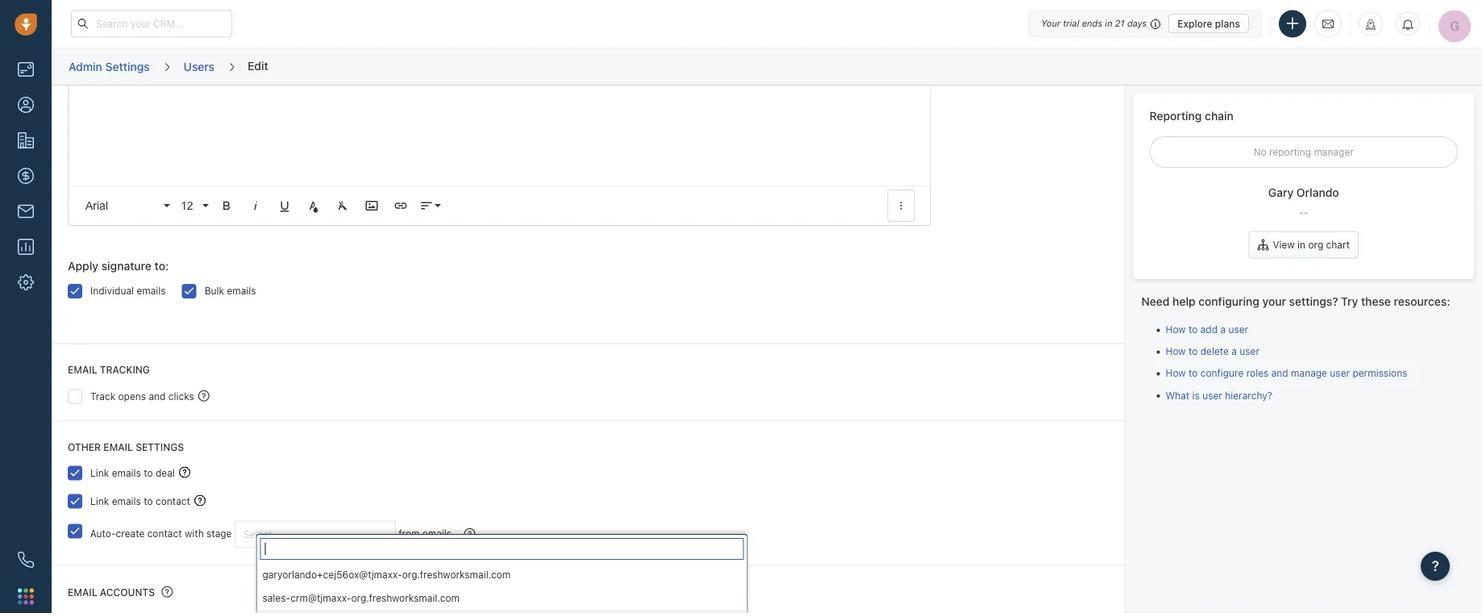 Task type: describe. For each thing, give the bounding box(es) containing it.
apply signature to:
[[68, 260, 169, 273]]

emails for individual emails
[[137, 286, 166, 297]]

bulk
[[205, 286, 224, 297]]

link for link emails to deal
[[90, 467, 109, 479]]

sales-
[[262, 592, 290, 603]]

2 - from the left
[[1304, 206, 1309, 218]]

to down the link emails to deal
[[144, 496, 153, 507]]

configure
[[1201, 368, 1244, 379]]

settings?
[[1289, 294, 1339, 308]]

from
[[399, 528, 420, 539]]

how for how to add a user
[[1166, 324, 1186, 335]]

how to add a user link
[[1166, 324, 1249, 335]]

users
[[184, 60, 215, 73]]

how to delete a user
[[1166, 346, 1260, 357]]

a for add
[[1221, 324, 1226, 335]]

garyorlando+cej56ox@tjmaxx-
[[262, 569, 402, 580]]

help
[[1173, 294, 1196, 308]]

email for email tracking
[[68, 365, 97, 376]]

accounts
[[100, 587, 155, 599]]

chart
[[1326, 239, 1350, 251]]

reporting
[[1150, 109, 1202, 122]]

0 horizontal spatial and
[[149, 391, 166, 402]]

need
[[1142, 294, 1170, 308]]

add
[[1201, 324, 1218, 335]]

to for configure
[[1189, 368, 1198, 379]]

admin settings link
[[68, 54, 151, 79]]

edit
[[248, 59, 268, 72]]

reporting
[[1270, 146, 1312, 158]]

user right add
[[1229, 324, 1249, 335]]

1 vertical spatial question circled image
[[162, 586, 173, 599]]

explore
[[1178, 18, 1213, 29]]

how for how to delete a user
[[1166, 346, 1186, 357]]

resources:
[[1394, 294, 1451, 308]]

to left deal
[[144, 467, 153, 479]]

tracking
[[100, 365, 150, 376]]

user right manage
[[1330, 368, 1350, 379]]

21
[[1115, 18, 1125, 29]]

ends
[[1082, 18, 1103, 29]]

your trial ends in 21 days
[[1041, 18, 1147, 29]]

how to delete a user link
[[1166, 346, 1260, 357]]

opens
[[118, 391, 146, 402]]

email for email accounts
[[68, 587, 97, 599]]

reporting chain
[[1150, 109, 1234, 122]]

what is user hierarchy?
[[1166, 389, 1273, 401]]

sales-crm@tjmaxx-org.freshworksmail.com option
[[257, 587, 747, 610]]

garyorlando+cej56ox@tjmaxx-org.freshworksmail.com
[[262, 569, 511, 580]]

how to configure roles and manage user permissions link
[[1166, 368, 1408, 379]]

auto-create contact with stage
[[90, 528, 232, 539]]

1 vertical spatial contact
[[147, 528, 182, 539]]

garyorlando+cej56ox@tjmaxx-org.freshworksmail.com option
[[257, 563, 747, 587]]

track
[[90, 391, 115, 402]]

crm@tjmaxx-
[[290, 592, 351, 603]]

email tracking
[[68, 365, 150, 376]]

question circled image
[[464, 527, 475, 541]]

user up roles at the right of page
[[1240, 346, 1260, 357]]

in inside "button"
[[1298, 239, 1306, 251]]

permissions
[[1353, 368, 1408, 379]]

try
[[1341, 294, 1359, 308]]

these
[[1362, 294, 1391, 308]]

explore plans
[[1178, 18, 1241, 29]]

emails for from emails
[[423, 528, 452, 539]]

no reporting manager
[[1254, 146, 1354, 158]]

settings
[[105, 60, 150, 73]]

phone image
[[18, 552, 34, 568]]

auto-
[[90, 528, 116, 539]]

trial
[[1063, 18, 1080, 29]]

1 vertical spatial org.freshworksmail.com
[[351, 592, 460, 603]]

to for delete
[[1189, 346, 1198, 357]]

view in org chart button
[[1249, 231, 1359, 259]]

configuring
[[1199, 294, 1260, 308]]

need help configuring your settings? try these resources:
[[1142, 294, 1451, 308]]

chain
[[1205, 109, 1234, 122]]

orlando
[[1297, 186, 1339, 199]]

admin
[[69, 60, 102, 73]]

sales-crm@tjmaxx-org.freshworksmail.com
[[262, 592, 460, 603]]

emails for link emails to contact
[[112, 496, 141, 507]]

to for add
[[1189, 324, 1198, 335]]

plans
[[1215, 18, 1241, 29]]

org
[[1309, 239, 1324, 251]]



Task type: locate. For each thing, give the bounding box(es) containing it.
hierarchy?
[[1225, 389, 1273, 401]]

0 horizontal spatial in
[[1105, 18, 1113, 29]]

apply
[[68, 260, 98, 273]]

org.freshworksmail.com down garyorlando+cej56ox@tjmaxx-org.freshworksmail.com
[[351, 592, 460, 603]]

what's new image
[[1366, 19, 1377, 30]]

list box
[[257, 563, 747, 613]]

a
[[1221, 324, 1226, 335], [1232, 346, 1237, 357]]

question circled image
[[198, 389, 210, 402], [162, 586, 173, 599]]

1 - from the left
[[1299, 206, 1304, 218]]

and right roles at the right of page
[[1272, 368, 1289, 379]]

and left the clicks
[[149, 391, 166, 402]]

individual emails
[[90, 286, 166, 297]]

how down the how to add a user link
[[1166, 346, 1186, 357]]

deal
[[156, 467, 175, 479]]

0 vertical spatial email
[[68, 365, 97, 376]]

1 horizontal spatial and
[[1272, 368, 1289, 379]]

email
[[68, 365, 97, 376], [68, 587, 97, 599]]

to up is
[[1189, 368, 1198, 379]]

other email settings
[[68, 441, 184, 453]]

admin settings
[[69, 60, 150, 73]]

view
[[1273, 239, 1295, 251]]

other
[[68, 441, 101, 453]]

0 vertical spatial in
[[1105, 18, 1113, 29]]

list box containing garyorlando+cej56ox@tjmaxx-org.freshworksmail.com
[[257, 563, 747, 613]]

0 vertical spatial a
[[1221, 324, 1226, 335]]

how for how to configure roles and manage user permissions
[[1166, 368, 1186, 379]]

select
[[243, 529, 272, 540]]

settings
[[136, 441, 184, 453]]

contact left click to learn how to link emails to contacts image
[[156, 496, 190, 507]]

link emails to deal
[[90, 467, 175, 479]]

1 vertical spatial email
[[68, 587, 97, 599]]

emails right from at bottom
[[423, 528, 452, 539]]

emails down to:
[[137, 286, 166, 297]]

email up track
[[68, 365, 97, 376]]

contact
[[156, 496, 190, 507], [147, 528, 182, 539]]

-
[[1299, 206, 1304, 218], [1304, 206, 1309, 218]]

click to learn how to link conversations to deals image
[[179, 467, 190, 478]]

phone element
[[10, 544, 42, 576]]

link
[[90, 467, 109, 479], [90, 496, 109, 507]]

days
[[1128, 18, 1147, 29]]

org.freshworksmail.com down question circled icon
[[402, 569, 511, 580]]

gary
[[1269, 186, 1294, 199]]

how
[[1166, 324, 1186, 335], [1166, 346, 1186, 357], [1166, 368, 1186, 379]]

0 horizontal spatial question circled image
[[162, 586, 173, 599]]

user
[[1229, 324, 1249, 335], [1240, 346, 1260, 357], [1330, 368, 1350, 379], [1203, 389, 1223, 401]]

a for delete
[[1232, 346, 1237, 357]]

to
[[1189, 324, 1198, 335], [1189, 346, 1198, 357], [1189, 368, 1198, 379], [144, 467, 153, 479], [144, 496, 153, 507]]

question circled image right the clicks
[[198, 389, 210, 402]]

is
[[1193, 389, 1200, 401]]

send email image
[[1323, 17, 1334, 30]]

to:
[[155, 260, 169, 273]]

roles
[[1247, 368, 1269, 379]]

link up auto-
[[90, 496, 109, 507]]

1 horizontal spatial a
[[1232, 346, 1237, 357]]

emails for link emails to deal
[[112, 467, 141, 479]]

3 how from the top
[[1166, 368, 1186, 379]]

1 how from the top
[[1166, 324, 1186, 335]]

1 link from the top
[[90, 467, 109, 479]]

gary orlando --
[[1269, 186, 1339, 218]]

how to add a user
[[1166, 324, 1249, 335]]

1 vertical spatial a
[[1232, 346, 1237, 357]]

1 vertical spatial how
[[1166, 346, 1186, 357]]

None text field
[[260, 538, 744, 560]]

email
[[104, 441, 133, 453]]

users link
[[183, 54, 215, 79]]

2 vertical spatial how
[[1166, 368, 1186, 379]]

0 vertical spatial contact
[[156, 496, 190, 507]]

no
[[1254, 146, 1267, 158]]

org.freshworksmail.com
[[402, 569, 511, 580], [351, 592, 460, 603]]

signature
[[101, 260, 152, 273]]

explore plans link
[[1169, 14, 1249, 33]]

click to learn how to link emails to contacts image
[[194, 495, 206, 506]]

0 horizontal spatial a
[[1221, 324, 1226, 335]]

a right delete
[[1232, 346, 1237, 357]]

manage
[[1291, 368, 1328, 379]]

what
[[1166, 389, 1190, 401]]

2 link from the top
[[90, 496, 109, 507]]

from emails
[[399, 528, 452, 539]]

1 horizontal spatial question circled image
[[198, 389, 210, 402]]

create
[[116, 528, 145, 539]]

2 how from the top
[[1166, 346, 1186, 357]]

emails right bulk
[[227, 286, 256, 297]]

and
[[1272, 368, 1289, 379], [149, 391, 166, 402]]

manager
[[1314, 146, 1354, 158]]

stage
[[207, 528, 232, 539]]

how down "help"
[[1166, 324, 1186, 335]]

emails for bulk emails
[[227, 286, 256, 297]]

in
[[1105, 18, 1113, 29], [1298, 239, 1306, 251]]

1 vertical spatial in
[[1298, 239, 1306, 251]]

user right is
[[1203, 389, 1223, 401]]

to left delete
[[1189, 346, 1198, 357]]

your
[[1263, 294, 1287, 308]]

how up 'what'
[[1166, 368, 1186, 379]]

0 vertical spatial and
[[1272, 368, 1289, 379]]

email accounts
[[68, 587, 155, 599]]

link down other
[[90, 467, 109, 479]]

with
[[185, 528, 204, 539]]

1 vertical spatial link
[[90, 496, 109, 507]]

link for link emails to contact
[[90, 496, 109, 507]]

view in org chart
[[1273, 239, 1350, 251]]

what is user hierarchy? link
[[1166, 389, 1273, 401]]

your
[[1041, 18, 1061, 29]]

Search your CRM... text field
[[71, 10, 232, 38]]

emails
[[137, 286, 166, 297], [227, 286, 256, 297], [112, 467, 141, 479], [112, 496, 141, 507], [423, 528, 452, 539]]

0 vertical spatial link
[[90, 467, 109, 479]]

emails down the link emails to deal
[[112, 496, 141, 507]]

delete
[[1201, 346, 1229, 357]]

individual
[[90, 286, 134, 297]]

question circled image right accounts
[[162, 586, 173, 599]]

emails down other email settings
[[112, 467, 141, 479]]

option
[[257, 610, 747, 613]]

0 vertical spatial question circled image
[[198, 389, 210, 402]]

select link
[[235, 522, 395, 548]]

1 horizontal spatial in
[[1298, 239, 1306, 251]]

link emails to contact
[[90, 496, 190, 507]]

email left accounts
[[68, 587, 97, 599]]

bulk emails
[[205, 286, 256, 297]]

track opens and clicks
[[90, 391, 194, 402]]

1 vertical spatial and
[[149, 391, 166, 402]]

0 vertical spatial how
[[1166, 324, 1186, 335]]

clicks
[[168, 391, 194, 402]]

contact left with
[[147, 528, 182, 539]]

1 email from the top
[[68, 365, 97, 376]]

a right add
[[1221, 324, 1226, 335]]

in left 21
[[1105, 18, 1113, 29]]

2 email from the top
[[68, 587, 97, 599]]

to left add
[[1189, 324, 1198, 335]]

0 vertical spatial org.freshworksmail.com
[[402, 569, 511, 580]]

in left org
[[1298, 239, 1306, 251]]

freshworks switcher image
[[18, 588, 34, 604]]

how to configure roles and manage user permissions
[[1166, 368, 1408, 379]]



Task type: vqa. For each thing, say whether or not it's contained in the screenshot.
2nd LINK from the bottom
yes



